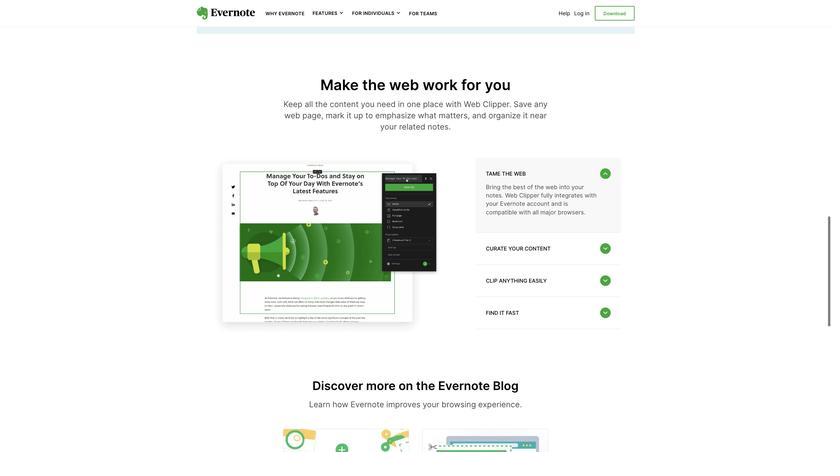 Task type: vqa. For each thing, say whether or not it's contained in the screenshot.
Evernote Blog Image
no



Task type: locate. For each thing, give the bounding box(es) containing it.
matters,
[[439, 111, 470, 120]]

all
[[305, 100, 313, 109], [533, 209, 539, 216]]

clipper.
[[483, 100, 512, 109]]

tame
[[486, 170, 501, 177]]

you up clipper.
[[485, 76, 511, 94]]

0 horizontal spatial content
[[330, 100, 359, 109]]

the inside keep all the content you need in one place with web clipper. save any web page, mark it up to emphasize what matters, and organize it near your related notes.
[[315, 100, 328, 109]]

0 vertical spatial and
[[279, 0, 293, 8]]

with up for teams link
[[395, 0, 411, 8]]

for for for individuals
[[352, 10, 362, 16]]

1 horizontal spatial web
[[505, 192, 518, 199]]

0 vertical spatial notes.
[[428, 122, 451, 132]]

web
[[555, 6, 567, 12], [464, 100, 481, 109], [505, 192, 518, 199]]

1 vertical spatial web
[[464, 100, 481, 109]]

into
[[559, 184, 570, 191]]

why evernote
[[266, 11, 305, 16]]

evernote
[[279, 11, 305, 16], [500, 201, 525, 208], [438, 379, 490, 394], [351, 400, 384, 410]]

what
[[418, 111, 437, 120]]

web down for
[[464, 100, 481, 109]]

to
[[366, 111, 373, 120]]

near
[[530, 111, 547, 120]]

blog
[[493, 379, 519, 394]]

clip anything easily
[[486, 278, 547, 284]]

anything
[[499, 278, 527, 284]]

1 vertical spatial you
[[361, 100, 375, 109]]

you up to at the left
[[361, 100, 375, 109]]

1 vertical spatial notes.
[[486, 192, 503, 199]]

2 vertical spatial web
[[505, 192, 518, 199]]

1 horizontal spatial for
[[409, 11, 419, 16]]

mark
[[326, 111, 345, 120]]

you
[[485, 76, 511, 94], [361, 100, 375, 109]]

related
[[399, 122, 425, 132]]

evernote up browsing
[[438, 379, 490, 394]]

your up compatible
[[486, 201, 498, 208]]

and left is
[[551, 201, 562, 208]]

content up the easily
[[525, 245, 551, 252]]

evernote inside bring the best of the web into your notes. web clipper fully integrates with your evernote account and is compatible with all major browsers.
[[500, 201, 525, 208]]

1 horizontal spatial you
[[485, 76, 511, 94]]

0 horizontal spatial web
[[464, 100, 481, 109]]

and inside keep all the content you need in one place with web clipper. save any web page, mark it up to emphasize what matters, and organize it near your related notes.
[[472, 111, 486, 120]]

2 horizontal spatial and
[[551, 201, 562, 208]]

features
[[313, 10, 338, 16]]

it
[[347, 111, 352, 120], [523, 111, 528, 120], [500, 310, 505, 316]]

1 horizontal spatial and
[[472, 111, 486, 120]]

save
[[514, 100, 532, 109]]

clipper
[[568, 6, 587, 12], [519, 192, 540, 199]]

and inside bring the best of the web into your notes. web clipper fully integrates with your evernote account and is compatible with all major browsers.
[[551, 201, 562, 208]]

for inside button
[[352, 10, 362, 16]]

1 horizontal spatial all
[[533, 209, 539, 216]]

the
[[362, 76, 386, 94], [315, 100, 328, 109], [502, 170, 513, 177], [502, 184, 512, 191], [535, 184, 544, 191], [416, 379, 435, 394]]

0 horizontal spatial in
[[398, 100, 405, 109]]

evernote logo image
[[197, 7, 255, 20]]

1 horizontal spatial clipper
[[568, 6, 587, 12]]

features button
[[313, 10, 344, 17]]

evernote right why
[[279, 11, 305, 16]]

web down keep
[[284, 111, 300, 120]]

tame the web
[[486, 170, 526, 177]]

the right tame
[[502, 170, 513, 177]]

0 horizontal spatial all
[[305, 100, 313, 109]]

0 vertical spatial in
[[585, 10, 590, 17]]

web up one
[[389, 76, 419, 94]]

0 vertical spatial web
[[555, 6, 567, 12]]

for down from at the top left of the page
[[352, 10, 362, 16]]

your up integrates
[[572, 184, 584, 191]]

the right of
[[535, 184, 544, 191]]

major
[[541, 209, 556, 216]]

evernote up compatible
[[500, 201, 525, 208]]

for teams
[[409, 11, 437, 16]]

and up the why evernote link
[[279, 0, 293, 8]]

it left up
[[347, 111, 352, 120]]

evernote down more
[[351, 400, 384, 410]]

0 vertical spatial content
[[330, 100, 359, 109]]

notes.
[[428, 122, 451, 132], [486, 192, 503, 199]]

in right log
[[585, 10, 590, 17]]

log
[[574, 10, 584, 17]]

find
[[486, 310, 498, 316]]

make
[[320, 76, 359, 94]]

1 vertical spatial in
[[398, 100, 405, 109]]

in inside keep all the content you need in one place with web clipper. save any web page, mark it up to emphasize what matters, and organize it near your related notes.
[[398, 100, 405, 109]]

is
[[564, 201, 568, 208]]

best
[[513, 184, 526, 191]]

find it fast
[[486, 310, 519, 316]]

for for for teams
[[409, 11, 419, 16]]

and down clipper.
[[472, 111, 486, 120]]

2 horizontal spatial web
[[555, 6, 567, 12]]

with inside keep all the content you need in one place with web clipper. save any web page, mark it up to emphasize what matters, and organize it near your related notes.
[[446, 100, 462, 109]]

you inside keep all the content you need in one place with web clipper. save any web page, mark it up to emphasize what matters, and organize it near your related notes.
[[361, 100, 375, 109]]

0 horizontal spatial for
[[352, 10, 362, 16]]

why evernote link
[[266, 10, 305, 17]]

learn
[[309, 400, 330, 410]]

in up emphasize
[[398, 100, 405, 109]]

0 horizontal spatial you
[[361, 100, 375, 109]]

work
[[423, 76, 458, 94]]

install web clipper
[[539, 6, 587, 12]]

content
[[330, 100, 359, 109], [525, 245, 551, 252]]

your
[[380, 122, 397, 132], [572, 184, 584, 191], [486, 201, 498, 208], [509, 245, 523, 252], [423, 400, 439, 410]]

notes. down bring
[[486, 192, 503, 199]]

0 horizontal spatial notes.
[[428, 122, 451, 132]]

content up mark
[[330, 100, 359, 109]]

1 horizontal spatial it
[[500, 310, 505, 316]]

0 vertical spatial all
[[305, 100, 313, 109]]

0 vertical spatial clipper
[[568, 6, 587, 12]]

web inside bring the best of the web into your notes. web clipper fully integrates with your evernote account and is compatible with all major browsers.
[[546, 184, 558, 191]]

fully
[[541, 192, 553, 199]]

1 vertical spatial all
[[533, 209, 539, 216]]

with up matters,
[[446, 100, 462, 109]]

all down account
[[533, 209, 539, 216]]

1 vertical spatial clipper
[[519, 192, 540, 199]]

1 horizontal spatial notes.
[[486, 192, 503, 199]]

keep
[[284, 100, 303, 109]]

individuals
[[363, 10, 395, 16]]

curate
[[486, 245, 507, 252]]

with inside capture ideas and inspiration from anywhere with ease.
[[395, 0, 411, 8]]

web down the best
[[505, 192, 518, 199]]

discover more on the evernote blog
[[313, 379, 519, 394]]

why
[[266, 11, 277, 16]]

make the web work for you
[[320, 76, 511, 94]]

log in
[[574, 10, 590, 17]]

for
[[352, 10, 362, 16], [409, 11, 419, 16]]

capture ideas and inspiration from anywhere with ease.
[[224, 0, 411, 20]]

for left teams
[[409, 11, 419, 16]]

web up fully
[[546, 184, 558, 191]]

your down emphasize
[[380, 122, 397, 132]]

0 horizontal spatial and
[[279, 0, 293, 8]]

web right install
[[555, 6, 567, 12]]

with
[[395, 0, 411, 8], [446, 100, 462, 109], [585, 192, 597, 199], [519, 209, 531, 216]]

2 vertical spatial and
[[551, 201, 562, 208]]

any
[[534, 100, 548, 109]]

web inside keep all the content you need in one place with web clipper. save any web page, mark it up to emphasize what matters, and organize it near your related notes.
[[284, 111, 300, 120]]

1 horizontal spatial content
[[525, 245, 551, 252]]

1 vertical spatial and
[[472, 111, 486, 120]]

need
[[377, 100, 396, 109]]

integrates
[[555, 192, 583, 199]]

notes. down "what"
[[428, 122, 451, 132]]

improves
[[386, 400, 421, 410]]

in
[[585, 10, 590, 17], [398, 100, 405, 109]]

and inside capture ideas and inspiration from anywhere with ease.
[[279, 0, 293, 8]]

0 horizontal spatial clipper
[[519, 192, 540, 199]]

the up page,
[[315, 100, 328, 109]]

notes. inside bring the best of the web into your notes. web clipper fully integrates with your evernote account and is compatible with all major browsers.
[[486, 192, 503, 199]]

it right find
[[500, 310, 505, 316]]

it down save
[[523, 111, 528, 120]]

web
[[389, 76, 419, 94], [284, 111, 300, 120], [514, 170, 526, 177], [546, 184, 558, 191]]

organize
[[489, 111, 521, 120]]

1 horizontal spatial in
[[585, 10, 590, 17]]

all up page,
[[305, 100, 313, 109]]

and
[[279, 0, 293, 8], [472, 111, 486, 120], [551, 201, 562, 208]]



Task type: describe. For each thing, give the bounding box(es) containing it.
more
[[366, 379, 396, 394]]

for individuals button
[[352, 10, 401, 17]]

your down discover more on the evernote blog
[[423, 400, 439, 410]]

1 vertical spatial content
[[525, 245, 551, 252]]

keep all the content you need in one place with web clipper. save any web page, mark it up to emphasize what matters, and organize it near your related notes.
[[284, 100, 548, 132]]

capture
[[224, 0, 254, 8]]

0 vertical spatial you
[[485, 76, 511, 94]]

install web clipper link
[[512, 1, 613, 18]]

the up need at the top left
[[362, 76, 386, 94]]

all inside bring the best of the web into your notes. web clipper fully integrates with your evernote account and is compatible with all major browsers.
[[533, 209, 539, 216]]

with down account
[[519, 209, 531, 216]]

how
[[333, 400, 348, 410]]

bring
[[486, 184, 501, 191]]

learn how evernote improves your browsing experience.
[[309, 400, 522, 410]]

on
[[399, 379, 413, 394]]

download
[[604, 11, 626, 16]]

notes. inside keep all the content you need in one place with web clipper. save any web page, mark it up to emphasize what matters, and organize it near your related notes.
[[428, 122, 451, 132]]

for teams link
[[409, 10, 437, 17]]

from
[[336, 0, 354, 8]]

page,
[[303, 111, 324, 120]]

web inside bring the best of the web into your notes. web clipper fully integrates with your evernote account and is compatible with all major browsers.
[[505, 192, 518, 199]]

0 horizontal spatial it
[[347, 111, 352, 120]]

web up the best
[[514, 170, 526, 177]]

discover
[[313, 379, 363, 394]]

teams
[[420, 11, 437, 16]]

of
[[527, 184, 533, 191]]

place
[[423, 100, 443, 109]]

curate your content
[[486, 245, 551, 252]]

browsing
[[442, 400, 476, 410]]

for
[[461, 76, 481, 94]]

bring the best of the web into your notes. web clipper fully integrates with your evernote account and is compatible with all major browsers.
[[486, 184, 597, 216]]

experience.
[[478, 400, 522, 410]]

ideas
[[256, 0, 276, 8]]

with right integrates
[[585, 192, 597, 199]]

for individuals
[[352, 10, 395, 16]]

browsers.
[[558, 209, 586, 216]]

fast
[[506, 310, 519, 316]]

anywhere
[[356, 0, 393, 8]]

2 horizontal spatial it
[[523, 111, 528, 120]]

clipper inside bring the best of the web into your notes. web clipper fully integrates with your evernote account and is compatible with all major browsers.
[[519, 192, 540, 199]]

install
[[539, 6, 554, 12]]

help link
[[559, 10, 570, 17]]

your right curate
[[509, 245, 523, 252]]

account
[[527, 201, 550, 208]]

web inside keep all the content you need in one place with web clipper. save any web page, mark it up to emphasize what matters, and organize it near your related notes.
[[464, 100, 481, 109]]

emphasize
[[375, 111, 416, 120]]

compatible
[[486, 209, 517, 216]]

one
[[407, 100, 421, 109]]

help
[[559, 10, 570, 17]]

inspiration
[[295, 0, 334, 8]]

ease.
[[307, 10, 327, 20]]

clip
[[486, 278, 498, 284]]

content inside keep all the content you need in one place with web clipper. save any web page, mark it up to emphasize what matters, and organize it near your related notes.
[[330, 100, 359, 109]]

log in link
[[574, 10, 590, 17]]

web inside install web clipper link
[[555, 6, 567, 12]]

your inside keep all the content you need in one place with web clipper. save any web page, mark it up to emphasize what matters, and organize it near your related notes.
[[380, 122, 397, 132]]

all inside keep all the content you need in one place with web clipper. save any web page, mark it up to emphasize what matters, and organize it near your related notes.
[[305, 100, 313, 109]]

download link
[[595, 6, 635, 21]]

the right on
[[416, 379, 435, 394]]

the left the best
[[502, 184, 512, 191]]

easily
[[529, 278, 547, 284]]

up
[[354, 111, 363, 120]]

web capture evernote webclipper image
[[197, 151, 462, 336]]



